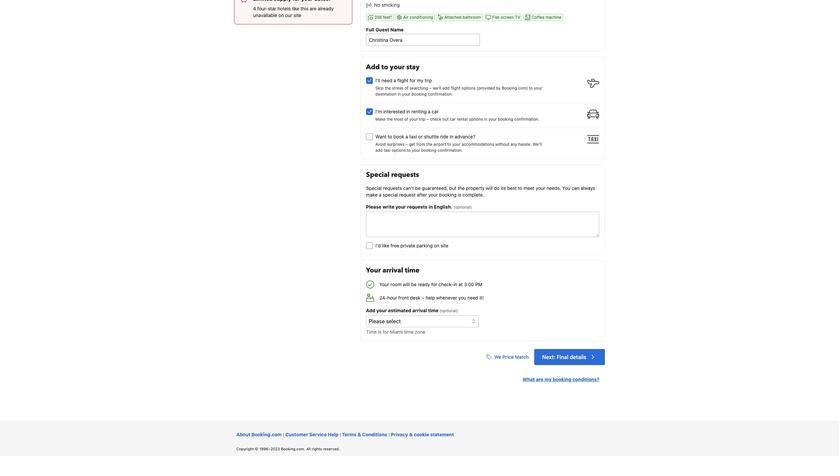 Task type: vqa. For each thing, say whether or not it's contained in the screenshot.
Ensuite
no



Task type: describe. For each thing, give the bounding box(es) containing it.
write
[[383, 204, 394, 210]]

in right ride at the top right of page
[[450, 134, 454, 140]]

check
[[430, 117, 441, 122]]

booking.com
[[252, 433, 282, 438]]

on inside 4 four-star hotels like this are already unavailable on our site
[[279, 12, 284, 18]]

– left the check
[[427, 117, 429, 122]]

1 vertical spatial my
[[545, 377, 552, 383]]

what
[[523, 377, 535, 383]]

1 horizontal spatial like
[[382, 243, 389, 249]]

already
[[318, 6, 334, 11]]

match
[[515, 355, 529, 361]]

your for your arrival time
[[366, 266, 381, 275]]

special for special requests
[[366, 171, 390, 180]]

4 four-star hotels like this are already unavailable on our site
[[253, 6, 334, 18]]

rights
[[312, 447, 322, 452]]

what are my booking conditions? link
[[523, 377, 600, 383]]

group containing i'll need a flight for my trip
[[366, 75, 602, 154]]

1 horizontal spatial for
[[410, 78, 416, 84]]

i'm
[[375, 109, 382, 115]]

get
[[409, 142, 415, 147]]

4
[[253, 6, 256, 11]]

1 vertical spatial confirmation.
[[514, 117, 539, 122]]

book
[[394, 134, 404, 140]]

1996–2023
[[259, 447, 280, 452]]

can't
[[403, 186, 414, 191]]

by
[[496, 86, 501, 91]]

2 vertical spatial requests
[[407, 204, 428, 210]]

ready
[[418, 282, 430, 288]]

want to book a taxi or shuttle ride in advance?
[[375, 134, 475, 140]]

name
[[390, 27, 404, 33]]

ride
[[440, 134, 449, 140]]

skip
[[375, 86, 384, 91]]

but
[[449, 186, 456, 191]]

final
[[557, 355, 569, 361]]

attached
[[445, 15, 462, 20]]

(optional) inside please write your requests in english. (optional)
[[454, 205, 472, 210]]

are inside 4 four-star hotels like this are already unavailable on our site
[[310, 6, 317, 11]]

the down interested
[[387, 117, 393, 122]]

booking inside avoid surprises – get from the airport to your accommodations without any hassle. we'll add taxi options to your booking confirmation.
[[421, 148, 437, 153]]

a up the check
[[428, 109, 431, 115]]

complete.
[[463, 192, 484, 198]]

we price match button
[[484, 352, 532, 364]]

miami
[[390, 330, 403, 335]]

1 vertical spatial need
[[468, 296, 478, 301]]

2 vertical spatial for
[[383, 330, 389, 335]]

cookie
[[414, 433, 429, 438]]

statement
[[430, 433, 454, 438]]

0 vertical spatial arrival
[[383, 266, 403, 275]]

of for flight
[[405, 86, 409, 91]]

in left renting
[[406, 109, 410, 115]]

smoking
[[382, 2, 400, 8]]

conditions?
[[573, 377, 600, 383]]

coffee machine
[[532, 15, 562, 20]]

whenever
[[436, 296, 457, 301]]

1 vertical spatial on
[[434, 243, 439, 249]]

in left at
[[454, 282, 457, 288]]

machine
[[546, 15, 562, 20]]

1 vertical spatial trip
[[419, 117, 425, 122]]

in inside skip the stress of searching – we'll add flight options (provided by booking.com) to your destination in your booking confirmation.
[[398, 92, 401, 97]]

(provided
[[477, 86, 495, 91]]

1 vertical spatial are
[[536, 377, 544, 383]]

0 horizontal spatial flight
[[397, 78, 408, 84]]

site inside 4 four-star hotels like this are already unavailable on our site
[[294, 12, 301, 18]]

your up without
[[489, 117, 497, 122]]

estimated
[[388, 308, 411, 314]]

booking up without
[[498, 117, 513, 122]]

front
[[398, 296, 409, 301]]

of for renting
[[405, 117, 408, 122]]

to inside special requests can't be guaranteed, but the property will do its best to meet your needs. you can always make a special request after your booking is complete.
[[518, 186, 522, 191]]

what are my booking conditions?
[[523, 377, 600, 383]]

add inside avoid surprises – get from the airport to your accommodations without any hassle. we'll add taxi options to your booking confirmation.
[[375, 148, 383, 153]]

your right booking.com) on the top right of the page
[[534, 86, 542, 91]]

1 vertical spatial will
[[403, 282, 410, 288]]

copyright
[[236, 447, 254, 452]]

zone
[[415, 330, 425, 335]]

terms & conditions link
[[342, 433, 387, 438]]

options inside skip the stress of searching – we'll add flight options (provided by booking.com) to your destination in your booking confirmation.
[[462, 86, 476, 91]]

options inside avoid surprises – get from the airport to your accommodations without any hassle. we'll add taxi options to your booking confirmation.
[[392, 148, 406, 153]]

2 horizontal spatial for
[[431, 282, 437, 288]]

desk
[[410, 296, 420, 301]]

add to your stay
[[366, 63, 420, 72]]

english.
[[434, 204, 453, 210]]

unavailable
[[253, 12, 277, 18]]

to inside skip the stress of searching – we'll add flight options (provided by booking.com) to your destination in your booking confirmation.
[[529, 86, 533, 91]]

time is for miami time zone
[[366, 330, 425, 335]]

flight inside skip the stress of searching – we'll add flight options (provided by booking.com) to your destination in your booking confirmation.
[[451, 86, 460, 91]]

the inside skip the stress of searching – we'll add flight options (provided by booking.com) to your destination in your booking confirmation.
[[385, 86, 391, 91]]

0 horizontal spatial car
[[432, 109, 439, 115]]

i'll need a flight for my trip
[[375, 78, 432, 84]]

your right the write
[[396, 204, 406, 210]]

we
[[494, 355, 501, 361]]

confirmation. inside avoid surprises – get from the airport to your accommodations without any hassle. we'll add taxi options to your booking confirmation.
[[438, 148, 463, 153]]

about booking.com link
[[236, 433, 282, 438]]

screen
[[501, 15, 514, 20]]

customer service help link
[[285, 433, 340, 438]]

0 vertical spatial my
[[417, 78, 423, 84]]

your down stress
[[402, 92, 410, 97]]

make the most of your trip – check out car rental options in your booking confirmation.
[[375, 117, 539, 122]]

it!
[[480, 296, 484, 301]]

requests for special requests can't be guaranteed, but the property will do its best to meet your needs. you can always make a special request after your booking is complete.
[[383, 186, 402, 191]]

full
[[366, 27, 374, 33]]

please
[[366, 204, 381, 210]]

your down 'guaranteed,'
[[428, 192, 438, 198]]

booking inside special requests can't be guaranteed, but the property will do its best to meet your needs. you can always make a special request after your booking is complete.
[[439, 192, 457, 198]]

to down ride at the top right of page
[[447, 142, 451, 147]]

most
[[394, 117, 403, 122]]

attached bathroom
[[445, 15, 481, 20]]

stay
[[406, 63, 420, 72]]

at
[[459, 282, 463, 288]]

all
[[306, 447, 311, 452]]

0 horizontal spatial is
[[378, 330, 382, 335]]

1 vertical spatial options
[[469, 117, 483, 122]]

please write your requests in english. (optional)
[[366, 204, 472, 210]]

next: final details button
[[534, 350, 605, 366]]

your right meet
[[536, 186, 545, 191]]

i'm interested in renting a car
[[375, 109, 439, 115]]

request
[[399, 192, 416, 198]]

flat-screen tv
[[492, 15, 520, 20]]

private
[[401, 243, 415, 249]]



Task type: locate. For each thing, give the bounding box(es) containing it.
0 vertical spatial on
[[279, 12, 284, 18]]

confirmation. up hassle.
[[514, 117, 539, 122]]

2 vertical spatial options
[[392, 148, 406, 153]]

of down i'm interested in renting a car
[[405, 117, 408, 122]]

1 horizontal spatial car
[[450, 117, 456, 122]]

& right the terms
[[358, 433, 361, 438]]

site
[[294, 12, 301, 18], [441, 243, 449, 249]]

or
[[418, 134, 423, 140]]

booking down from
[[421, 148, 437, 153]]

time
[[366, 330, 377, 335]]

of down i'll need a flight for my trip
[[405, 86, 409, 91]]

options down surprises
[[392, 148, 406, 153]]

tv
[[515, 15, 520, 20]]

guaranteed,
[[422, 186, 448, 191]]

& left cookie
[[409, 433, 413, 438]]

confirmation. inside skip the stress of searching – we'll add flight options (provided by booking.com) to your destination in your booking confirmation.
[[428, 92, 453, 97]]

taxi inside avoid surprises – get from the airport to your accommodations without any hassle. we'll add taxi options to your booking confirmation.
[[384, 148, 391, 153]]

add up i'll
[[366, 63, 380, 72]]

of inside skip the stress of searching – we'll add flight options (provided by booking.com) to your destination in your booking confirmation.
[[405, 86, 409, 91]]

1 horizontal spatial &
[[409, 433, 413, 438]]

1 vertical spatial taxi
[[384, 148, 391, 153]]

special
[[383, 192, 398, 198]]

will right room
[[403, 282, 410, 288]]

0 vertical spatial (optional)
[[454, 205, 472, 210]]

can
[[572, 186, 580, 191]]

you
[[562, 186, 571, 191]]

are right this
[[310, 6, 317, 11]]

about
[[236, 433, 250, 438]]

avoid surprises – get from the airport to your accommodations without any hassle. we'll add taxi options to your booking confirmation.
[[375, 142, 542, 153]]

2 add from the top
[[366, 308, 375, 314]]

0 horizontal spatial will
[[403, 282, 410, 288]]

be left ready at bottom
[[411, 282, 417, 288]]

0 vertical spatial time
[[405, 266, 420, 275]]

2 special from the top
[[366, 186, 382, 191]]

0 horizontal spatial arrival
[[383, 266, 403, 275]]

the
[[385, 86, 391, 91], [387, 117, 393, 122], [426, 142, 433, 147], [458, 186, 465, 191]]

356
[[374, 15, 382, 20]]

to
[[381, 63, 388, 72], [529, 86, 533, 91], [388, 134, 392, 140], [447, 142, 451, 147], [407, 148, 411, 153], [518, 186, 522, 191]]

this
[[301, 6, 308, 11]]

special inside special requests can't be guaranteed, but the property will do its best to meet your needs. you can always make a special request after your booking is complete.
[[366, 186, 382, 191]]

to left book
[[388, 134, 392, 140]]

1 horizontal spatial is
[[458, 192, 461, 198]]

need right i'll
[[382, 78, 392, 84]]

24-hour front desk – help whenever you need it!
[[380, 296, 484, 301]]

(optional) inside the add your estimated arrival time (optional)
[[440, 309, 458, 314]]

1 horizontal spatial need
[[468, 296, 478, 301]]

1 vertical spatial requests
[[383, 186, 402, 191]]

0 vertical spatial is
[[458, 192, 461, 198]]

356 feet²
[[374, 15, 392, 20]]

any
[[511, 142, 517, 147]]

time for (optional)
[[428, 308, 439, 314]]

for left miami
[[383, 330, 389, 335]]

your down advance?
[[452, 142, 461, 147]]

do
[[494, 186, 500, 191]]

for right ready at bottom
[[431, 282, 437, 288]]

site right our
[[294, 12, 301, 18]]

– inside avoid surprises – get from the airport to your accommodations without any hassle. we'll add taxi options to your booking confirmation.
[[406, 142, 408, 147]]

trip down renting
[[419, 117, 425, 122]]

0 horizontal spatial like
[[292, 6, 299, 11]]

0 vertical spatial taxi
[[409, 134, 417, 140]]

bathroom
[[463, 15, 481, 20]]

confirmation. down we'll
[[428, 92, 453, 97]]

conditions
[[362, 433, 387, 438]]

1 horizontal spatial arrival
[[412, 308, 427, 314]]

trip up searching
[[425, 78, 432, 84]]

arrival
[[383, 266, 403, 275], [412, 308, 427, 314]]

– inside skip the stress of searching – we'll add flight options (provided by booking.com) to your destination in your booking confirmation.
[[429, 86, 432, 91]]

1 vertical spatial is
[[378, 330, 382, 335]]

rental
[[457, 117, 468, 122]]

your for your room will be ready for check-in at 3:00 pm
[[380, 282, 389, 288]]

like right the i'd
[[382, 243, 389, 249]]

your
[[390, 63, 405, 72], [534, 86, 542, 91], [402, 92, 410, 97], [409, 117, 418, 122], [489, 117, 497, 122], [452, 142, 461, 147], [412, 148, 420, 153], [536, 186, 545, 191], [428, 192, 438, 198], [396, 204, 406, 210], [377, 308, 387, 314]]

your left room
[[380, 282, 389, 288]]

like inside 4 four-star hotels like this are already unavailable on our site
[[292, 6, 299, 11]]

–
[[429, 86, 432, 91], [427, 117, 429, 122], [406, 142, 408, 147], [422, 296, 424, 301]]

4 four-star hotels like this are already unavailable on our site status
[[234, 0, 352, 24]]

0 vertical spatial for
[[410, 78, 416, 84]]

need
[[382, 78, 392, 84], [468, 296, 478, 301]]

1 vertical spatial add
[[375, 148, 383, 153]]

out
[[443, 117, 449, 122]]

taxi
[[409, 134, 417, 140], [384, 148, 391, 153]]

flight up stress
[[397, 78, 408, 84]]

arrival down 'desk'
[[412, 308, 427, 314]]

car right out
[[450, 117, 456, 122]]

like
[[292, 6, 299, 11], [382, 243, 389, 249]]

– left help
[[422, 296, 424, 301]]

time for zone
[[404, 330, 414, 335]]

meet
[[524, 186, 535, 191]]

1 horizontal spatial my
[[545, 377, 552, 383]]

– left we'll
[[429, 86, 432, 91]]

1 vertical spatial flight
[[451, 86, 460, 91]]

for up searching
[[410, 78, 416, 84]]

1 vertical spatial site
[[441, 243, 449, 249]]

the inside avoid surprises – get from the airport to your accommodations without any hassle. we'll add taxi options to your booking confirmation.
[[426, 142, 433, 147]]

3:00 pm
[[464, 282, 482, 288]]

on down hotels
[[279, 12, 284, 18]]

requests inside special requests can't be guaranteed, but the property will do its best to meet your needs. you can always make a special request after your booking is complete.
[[383, 186, 402, 191]]

1 vertical spatial special
[[366, 186, 382, 191]]

booking down final
[[553, 377, 571, 383]]

time up ready at bottom
[[405, 266, 420, 275]]

©
[[255, 447, 258, 452]]

0 vertical spatial your
[[366, 266, 381, 275]]

car up the check
[[432, 109, 439, 115]]

0 horizontal spatial &
[[358, 433, 361, 438]]

0 vertical spatial add
[[366, 63, 380, 72]]

time down 24-hour front desk – help whenever you need it!
[[428, 308, 439, 314]]

your down get
[[412, 148, 420, 153]]

2 of from the top
[[405, 117, 408, 122]]

on
[[279, 12, 284, 18], [434, 243, 439, 249]]

to right booking.com) on the top right of the page
[[529, 86, 533, 91]]

next:
[[542, 355, 555, 361]]

the right but
[[458, 186, 465, 191]]

is right time
[[378, 330, 382, 335]]

like left this
[[292, 6, 299, 11]]

0 vertical spatial will
[[486, 186, 493, 191]]

1 of from the top
[[405, 86, 409, 91]]

1 vertical spatial time
[[428, 308, 439, 314]]

1 & from the left
[[358, 433, 361, 438]]

1 special from the top
[[366, 171, 390, 180]]

time left zone
[[404, 330, 414, 335]]

0 horizontal spatial need
[[382, 78, 392, 84]]

None text field
[[366, 212, 600, 238]]

no smoking
[[374, 2, 400, 8]]

1 vertical spatial arrival
[[412, 308, 427, 314]]

we'll
[[533, 142, 542, 147]]

– left get
[[406, 142, 408, 147]]

(optional)
[[454, 205, 472, 210], [440, 309, 458, 314]]

in right rental at the top of page
[[484, 117, 487, 122]]

booking inside skip the stress of searching – we'll add flight options (provided by booking.com) to your destination in your booking confirmation.
[[412, 92, 427, 97]]

0 horizontal spatial for
[[383, 330, 389, 335]]

1 vertical spatial (optional)
[[440, 309, 458, 314]]

a right make
[[379, 192, 382, 198]]

1 horizontal spatial site
[[441, 243, 449, 249]]

2 & from the left
[[409, 433, 413, 438]]

reserved.
[[323, 447, 340, 452]]

copyright © 1996–2023 booking.com. all rights reserved.
[[236, 447, 340, 452]]

your up i'll need a flight for my trip
[[390, 63, 405, 72]]

a right book
[[406, 134, 408, 140]]

options right rental at the top of page
[[469, 117, 483, 122]]

your down '24-'
[[377, 308, 387, 314]]

in down stress
[[398, 92, 401, 97]]

0 horizontal spatial site
[[294, 12, 301, 18]]

we price match
[[494, 355, 529, 361]]

of
[[405, 86, 409, 91], [405, 117, 408, 122]]

0 vertical spatial add
[[442, 86, 450, 91]]

be for guaranteed,
[[415, 186, 421, 191]]

a up stress
[[394, 78, 396, 84]]

add up time
[[366, 308, 375, 314]]

next: final details
[[542, 355, 586, 361]]

need left it!
[[468, 296, 478, 301]]

my up searching
[[417, 78, 423, 84]]

hour
[[387, 296, 397, 301]]

0 vertical spatial trip
[[425, 78, 432, 84]]

requests up special
[[383, 186, 402, 191]]

booking.com)
[[502, 86, 528, 91]]

to down get
[[407, 148, 411, 153]]

your down renting
[[409, 117, 418, 122]]

special for special requests can't be guaranteed, but the property will do its best to meet your needs. you can always make a special request after your booking is complete.
[[366, 186, 382, 191]]

feet²
[[383, 15, 392, 20]]

1 vertical spatial be
[[411, 282, 417, 288]]

1 add from the top
[[366, 63, 380, 72]]

be for ready
[[411, 282, 417, 288]]

1 vertical spatial of
[[405, 117, 408, 122]]

avoid
[[375, 142, 386, 147]]

full guest name
[[366, 27, 404, 33]]

help
[[328, 433, 339, 438]]

are right what
[[536, 377, 544, 383]]

skip the stress of searching – we'll add flight options (provided by booking.com) to your destination in your booking confirmation.
[[375, 86, 542, 97]]

0 vertical spatial like
[[292, 6, 299, 11]]

0 vertical spatial flight
[[397, 78, 408, 84]]

&
[[358, 433, 361, 438], [409, 433, 413, 438]]

1 vertical spatial your
[[380, 282, 389, 288]]

parking
[[417, 243, 433, 249]]

0 vertical spatial are
[[310, 6, 317, 11]]

want
[[375, 134, 387, 140]]

the up the destination
[[385, 86, 391, 91]]

confirmation. down airport
[[438, 148, 463, 153]]

1 vertical spatial car
[[450, 117, 456, 122]]

add right we'll
[[442, 86, 450, 91]]

flight right we'll
[[451, 86, 460, 91]]

a
[[394, 78, 396, 84], [428, 109, 431, 115], [406, 134, 408, 140], [379, 192, 382, 198]]

24-
[[380, 296, 387, 301]]

1 horizontal spatial will
[[486, 186, 493, 191]]

1 vertical spatial like
[[382, 243, 389, 249]]

your down the i'd
[[366, 266, 381, 275]]

add for add your estimated arrival time (optional)
[[366, 308, 375, 314]]

1 horizontal spatial add
[[442, 86, 450, 91]]

0 horizontal spatial add
[[375, 148, 383, 153]]

1 horizontal spatial taxi
[[409, 134, 417, 140]]

add inside skip the stress of searching – we'll add flight options (provided by booking.com) to your destination in your booking confirmation.
[[442, 86, 450, 91]]

your arrival time
[[366, 266, 420, 275]]

airport
[[434, 142, 446, 147]]

requests
[[391, 171, 419, 180], [383, 186, 402, 191], [407, 204, 428, 210]]

best
[[507, 186, 517, 191]]

taxi down the avoid
[[384, 148, 391, 153]]

property
[[466, 186, 485, 191]]

customer service help terms & conditions
[[285, 433, 387, 438]]

0 vertical spatial options
[[462, 86, 476, 91]]

is inside special requests can't be guaranteed, but the property will do its best to meet your needs. you can always make a special request after your booking is complete.
[[458, 192, 461, 198]]

is
[[458, 192, 461, 198], [378, 330, 382, 335]]

add for add to your stay
[[366, 63, 380, 72]]

to right best
[[518, 186, 522, 191]]

0 vertical spatial need
[[382, 78, 392, 84]]

requests for special requests
[[391, 171, 419, 180]]

to up skip
[[381, 63, 388, 72]]

1 horizontal spatial flight
[[451, 86, 460, 91]]

price
[[503, 355, 514, 361]]

add down the avoid
[[375, 148, 383, 153]]

0 vertical spatial confirmation.
[[428, 92, 453, 97]]

on right parking
[[434, 243, 439, 249]]

in left english.
[[429, 204, 433, 210]]

booking
[[412, 92, 427, 97], [498, 117, 513, 122], [421, 148, 437, 153], [439, 192, 457, 198], [553, 377, 571, 383]]

0 vertical spatial site
[[294, 12, 301, 18]]

arrival up room
[[383, 266, 403, 275]]

details
[[570, 355, 586, 361]]

site right parking
[[441, 243, 449, 249]]

0 horizontal spatial on
[[279, 12, 284, 18]]

the inside special requests can't be guaranteed, but the property will do its best to meet your needs. you can always make a special request after your booking is complete.
[[458, 186, 465, 191]]

0 vertical spatial be
[[415, 186, 421, 191]]

requests down after
[[407, 204, 428, 210]]

1 vertical spatial add
[[366, 308, 375, 314]]

add your estimated arrival time (optional)
[[366, 308, 458, 314]]

searching
[[410, 86, 428, 91]]

0 vertical spatial special
[[366, 171, 390, 180]]

add
[[366, 63, 380, 72], [366, 308, 375, 314]]

customer
[[285, 433, 308, 438]]

service
[[309, 433, 327, 438]]

0 vertical spatial requests
[[391, 171, 419, 180]]

1 vertical spatial for
[[431, 282, 437, 288]]

Full Guest Name text field
[[366, 34, 480, 46]]

privacy & cookie statement
[[391, 433, 454, 438]]

(optional) down complete.
[[454, 205, 472, 210]]

0 horizontal spatial taxi
[[384, 148, 391, 153]]

no
[[374, 2, 380, 8]]

0 vertical spatial car
[[432, 109, 439, 115]]

options left "(provided" at the right of page
[[462, 86, 476, 91]]

interested
[[383, 109, 405, 115]]

is left complete.
[[458, 192, 461, 198]]

requests up can't
[[391, 171, 419, 180]]

check-
[[439, 282, 454, 288]]

1 horizontal spatial on
[[434, 243, 439, 249]]

air
[[403, 15, 409, 20]]

1 horizontal spatial are
[[536, 377, 544, 383]]

booking down searching
[[412, 92, 427, 97]]

0 horizontal spatial my
[[417, 78, 423, 84]]

always
[[581, 186, 595, 191]]

make
[[366, 192, 378, 198]]

be up after
[[415, 186, 421, 191]]

be inside special requests can't be guaranteed, but the property will do its best to meet your needs. you can always make a special request after your booking is complete.
[[415, 186, 421, 191]]

a inside special requests can't be guaranteed, but the property will do its best to meet your needs. you can always make a special request after your booking is complete.
[[379, 192, 382, 198]]

2 vertical spatial confirmation.
[[438, 148, 463, 153]]

booking down but
[[439, 192, 457, 198]]

the down shuttle
[[426, 142, 433, 147]]

0 vertical spatial of
[[405, 86, 409, 91]]

0 horizontal spatial are
[[310, 6, 317, 11]]

my right what
[[545, 377, 552, 383]]

privacy & cookie statement link
[[391, 433, 454, 438]]

taxi left or
[[409, 134, 417, 140]]

its
[[501, 186, 506, 191]]

2 vertical spatial time
[[404, 330, 414, 335]]

four-
[[257, 6, 268, 11]]

will inside special requests can't be guaranteed, but the property will do its best to meet your needs. you can always make a special request after your booking is complete.
[[486, 186, 493, 191]]

conditioning
[[410, 15, 433, 20]]

will left do
[[486, 186, 493, 191]]

(optional) down whenever
[[440, 309, 458, 314]]

surprises
[[387, 142, 405, 147]]

options
[[462, 86, 476, 91], [469, 117, 483, 122], [392, 148, 406, 153]]

renting
[[411, 109, 427, 115]]

group
[[366, 75, 602, 154]]

you
[[458, 296, 466, 301]]



